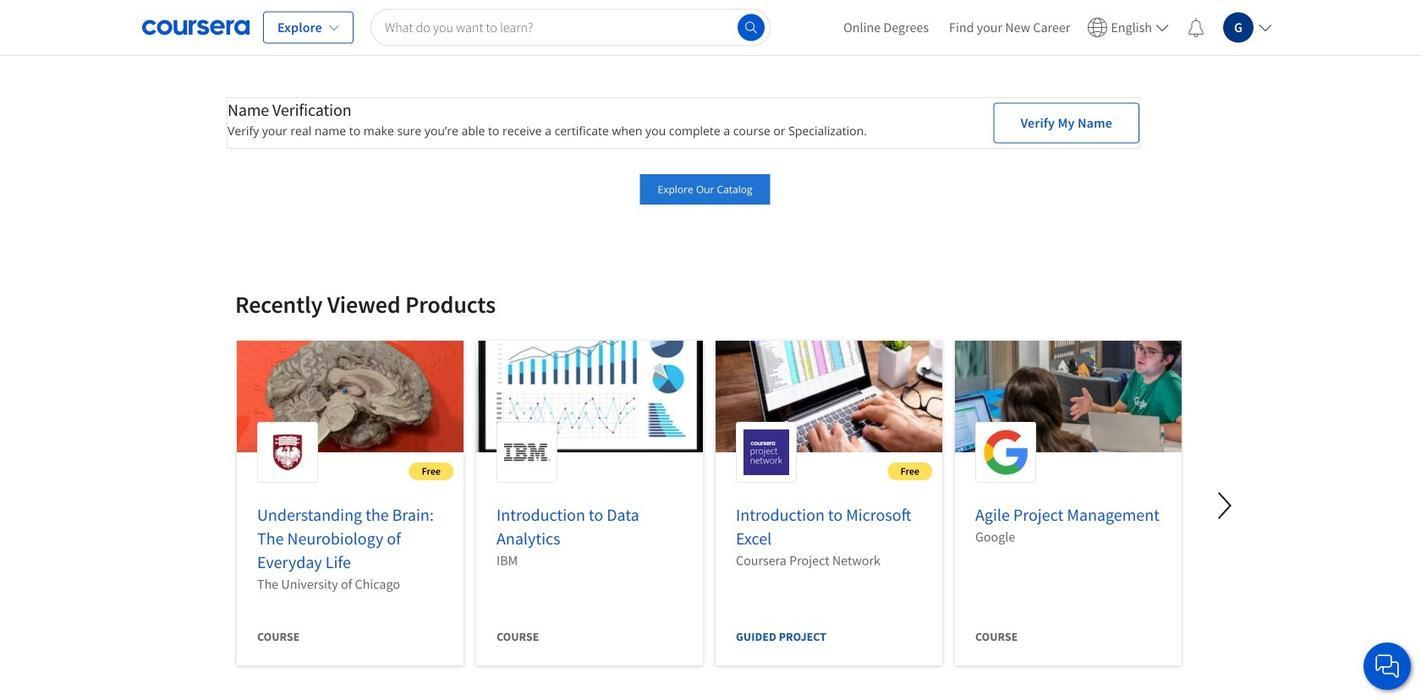 Task type: vqa. For each thing, say whether or not it's contained in the screenshot.
list in the Explore Topics and Skills Carousel element
no



Task type: describe. For each thing, give the bounding box(es) containing it.
next slide image
[[1205, 486, 1245, 526]]

What do you want to learn? text field
[[370, 9, 771, 46]]



Task type: locate. For each thing, give the bounding box(es) containing it.
recently viewed products carousel element
[[227, 239, 1421, 700]]

None search field
[[370, 9, 771, 46]]

coursera image
[[142, 14, 250, 41]]



